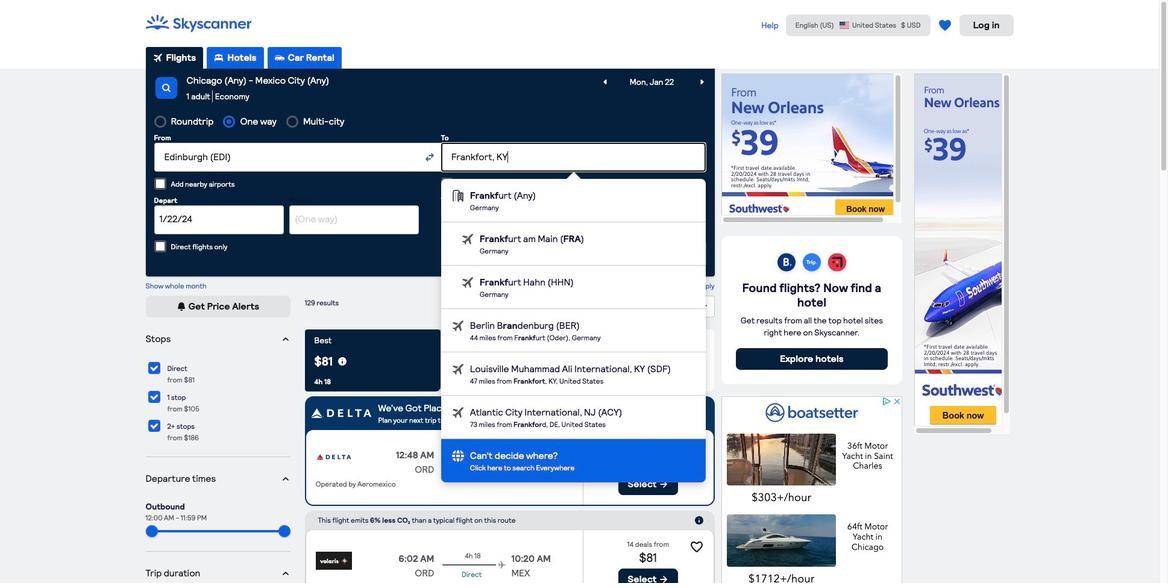 Task type: vqa. For each thing, say whether or not it's contained in the screenshot.
the leftmost the Country, city or airport 'text field'
no



Task type: describe. For each thing, give the bounding box(es) containing it.
learn more image
[[338, 357, 348, 367]]

ad by delta. we've got places to see plan your next trip today group
[[306, 397, 714, 431]]

Multi-city radio
[[286, 116, 299, 128]]

0 horizontal spatial rtl support__ywe2m image
[[177, 302, 186, 312]]

trip.com element
[[800, 251, 825, 276]]

volaris image
[[316, 553, 352, 571]]

Add nearby airports checkbox
[[154, 178, 166, 190]]

Add nearby airports checkbox
[[441, 178, 453, 190]]

1 vertical spatial rtl support__yzkyy image
[[451, 319, 466, 333]]

dela image
[[311, 409, 371, 418]]

0 vertical spatial rtl support__yzkyy image
[[461, 232, 475, 247]]

0 horizontal spatial rtl support__mdkxy image
[[161, 83, 171, 93]]

1 flipped__yjyym image from the top
[[281, 335, 290, 344]]

Country, city or airport text field
[[154, 143, 419, 172]]

hotels.com element
[[825, 251, 850, 276]]

3 flipped__yjyym image from the top
[[281, 569, 290, 579]]

Direct checkbox
[[148, 362, 160, 374]]

1 stop checkbox
[[148, 391, 160, 403]]

2+ stops checkbox
[[148, 420, 160, 432]]

1 horizontal spatial rtl support__mdkxy image
[[600, 77, 610, 87]]

1 vertical spatial rtl support__ywe2m image
[[659, 480, 669, 490]]

rtl support__mdkxy image
[[698, 77, 707, 87]]

trip.com image
[[800, 251, 825, 276]]

2 vertical spatial rtl support__yzkyy image
[[451, 449, 466, 464]]

booking.com element
[[774, 251, 800, 276]]

One way radio
[[223, 116, 235, 128]]

save flight from chicago to mexico city image
[[690, 540, 704, 555]]



Task type: locate. For each thing, give the bounding box(es) containing it.
toggle more information image
[[695, 516, 704, 526]]

0 vertical spatial rtl support__ywe2m image
[[177, 302, 186, 312]]

list box
[[441, 179, 708, 483], [441, 179, 708, 483]]

option
[[441, 440, 708, 483]]

Monday, January 22, 2024 text field
[[613, 71, 692, 93]]

desktop__njgyo image
[[214, 53, 224, 63], [275, 53, 284, 63]]

Direct flights only checkbox
[[154, 241, 166, 253]]

delta image
[[316, 449, 352, 467]]

active__n2u0z image
[[153, 53, 163, 63]]

1 slider from the left
[[146, 526, 158, 538]]

2 vertical spatial flipped__yjyym image
[[281, 569, 290, 579]]

rtl support__ywe2m image
[[177, 302, 186, 312], [659, 480, 669, 490]]

rtl support__mdkxy image down active__n2u0z icon
[[161, 83, 171, 93]]

hotels.com image
[[825, 251, 850, 276]]

rtl support__mdkxy image left monday, january 22, 2024 text field
[[600, 77, 610, 87]]

2 slider from the left
[[278, 526, 291, 538]]

None field
[[146, 69, 715, 107], [154, 143, 419, 172], [441, 143, 708, 483], [146, 69, 715, 107]]

us image
[[839, 21, 850, 30]]

switch origin and destination image
[[426, 153, 435, 162]]

rtl support__mdkxy image
[[600, 77, 610, 87], [161, 83, 171, 93]]

Country, city or airport text field
[[441, 143, 707, 172]]

rtl support__yzkyy image
[[461, 232, 475, 247], [451, 319, 466, 333], [451, 449, 466, 464]]

1 horizontal spatial rtl support__ywe2m image
[[659, 480, 669, 490]]

2 flipped__yjyym image from the top
[[281, 475, 290, 484]]

rtl support__ywe2m image
[[659, 575, 669, 584]]

advertisement element
[[722, 74, 903, 224], [915, 74, 1011, 436], [722, 397, 903, 584]]

rtl support__yzkyy image
[[451, 189, 466, 203], [461, 276, 475, 290], [451, 362, 466, 377], [451, 406, 466, 420]]

0 vertical spatial flipped__yjyym image
[[281, 335, 290, 344]]

Roundtrip radio
[[154, 116, 166, 128]]

1 vertical spatial flipped__yjyym image
[[281, 475, 290, 484]]

booking.com image
[[774, 251, 800, 276]]

0 horizontal spatial slider
[[146, 526, 158, 538]]

slider
[[146, 526, 158, 538], [278, 526, 291, 538]]

1 horizontal spatial slider
[[278, 526, 291, 538]]

flipped__yjyym image
[[281, 335, 290, 344], [281, 475, 290, 484], [281, 569, 290, 579]]

0 horizontal spatial desktop__njgyo image
[[214, 53, 224, 63]]

1 desktop__njgyo image from the left
[[214, 53, 224, 63]]

2 desktop__njgyo image from the left
[[275, 53, 284, 63]]

none field country, city or airport
[[154, 143, 419, 172]]

1 horizontal spatial desktop__njgyo image
[[275, 53, 284, 63]]



